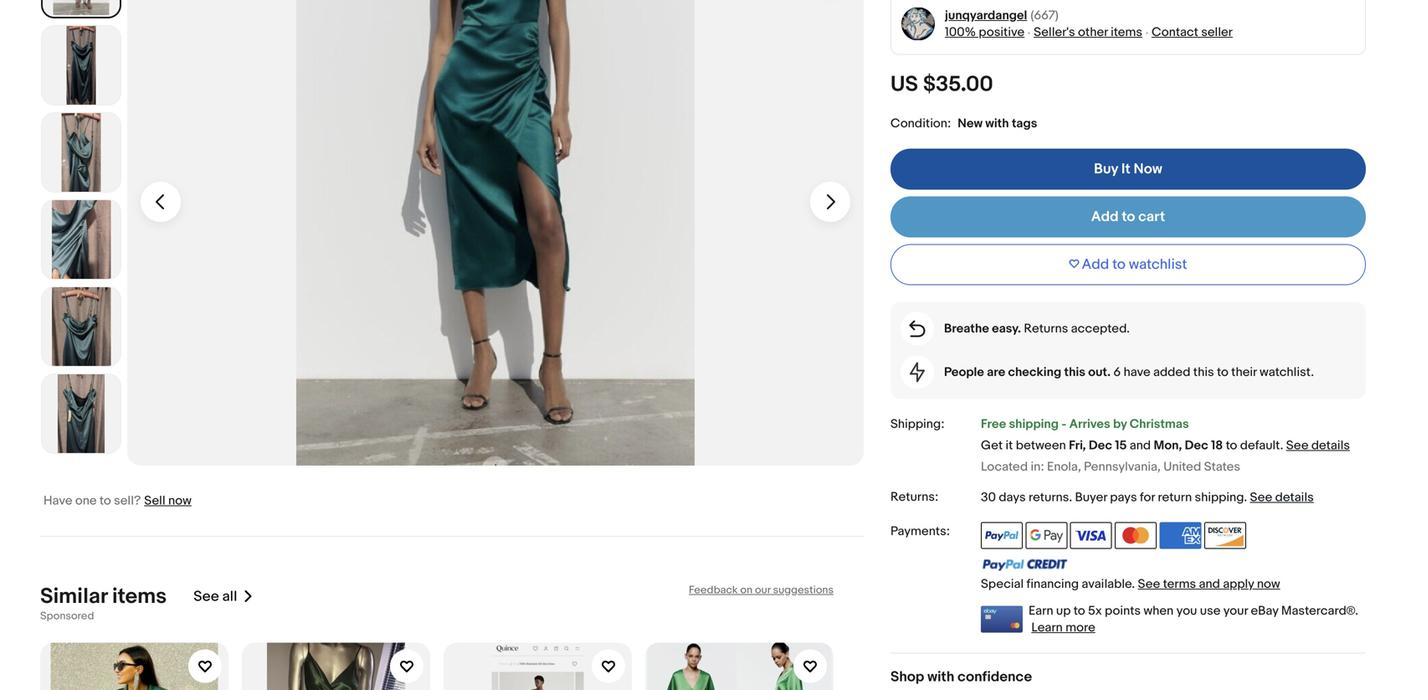 Task type: describe. For each thing, give the bounding box(es) containing it.
with details__icon image for people
[[910, 362, 925, 382]]

shipping:
[[891, 417, 945, 432]]

similar
[[40, 584, 107, 610]]

to left cart
[[1122, 208, 1136, 226]]

paypal image
[[981, 522, 1023, 549]]

ebay
[[1252, 603, 1279, 619]]

cart
[[1139, 208, 1166, 226]]

have
[[44, 493, 72, 508]]

for
[[1141, 490, 1156, 505]]

seller's other items
[[1034, 25, 1143, 40]]

get
[[981, 438, 1003, 453]]

free
[[981, 417, 1007, 432]]

0 horizontal spatial .
[[1070, 490, 1073, 505]]

earn up to 5x points when you use your ebay mastercard®. learn more
[[1029, 603, 1359, 635]]

buyer
[[1076, 490, 1108, 505]]

when
[[1144, 603, 1174, 619]]

15
[[1116, 438, 1127, 453]]

and inside free shipping - arrives by christmas get it between fri, dec 15 and mon, dec 18 to default . see details located in: enola, pennsylvania, united states
[[1130, 438, 1152, 453]]

learn more link
[[1032, 620, 1096, 635]]

in:
[[1031, 459, 1045, 474]]

by
[[1114, 417, 1128, 432]]

master card image
[[1116, 522, 1157, 549]]

junqyardangel link
[[945, 7, 1028, 24]]

special
[[981, 577, 1024, 592]]

our
[[755, 584, 771, 597]]

sell
[[144, 493, 165, 508]]

2 this from the left
[[1194, 365, 1215, 380]]

states
[[1205, 459, 1241, 474]]

mastercard®.
[[1282, 603, 1359, 619]]

you
[[1177, 603, 1198, 619]]

add to cart
[[1092, 208, 1166, 226]]

add for add to watchlist
[[1082, 256, 1110, 273]]

add to cart link
[[891, 196, 1367, 237]]

see inside see all link
[[194, 588, 219, 605]]

confidence
[[958, 668, 1033, 686]]

watchlist
[[1129, 256, 1188, 273]]

buy it now
[[1095, 160, 1163, 178]]

breathe easy. returns accepted.
[[945, 321, 1130, 336]]

add to watchlist button
[[891, 244, 1367, 285]]

available.
[[1082, 577, 1136, 592]]

see terms and apply now link
[[1139, 577, 1281, 592]]

arrives
[[1070, 417, 1111, 432]]

Sponsored text field
[[40, 610, 94, 623]]

more
[[1066, 620, 1096, 635]]

$35.00
[[924, 72, 994, 98]]

to inside free shipping - arrives by christmas get it between fri, dec 15 and mon, dec 18 to default . see details located in: enola, pennsylvania, united states
[[1226, 438, 1238, 453]]

30
[[981, 490, 997, 505]]

have one to sell? sell now
[[44, 493, 192, 508]]

suggestions
[[773, 584, 834, 597]]

other
[[1079, 25, 1109, 40]]

condition:
[[891, 116, 952, 131]]

with details__icon image for breathe
[[910, 320, 926, 337]]

united
[[1164, 459, 1202, 474]]

to inside earn up to 5x points when you use your ebay mastercard®. learn more
[[1074, 603, 1086, 619]]

junqyardangel image
[[901, 7, 936, 41]]

feedback on our suggestions link
[[689, 584, 834, 597]]

sell?
[[114, 493, 141, 508]]

apply
[[1224, 577, 1255, 592]]

see down default
[[1251, 490, 1273, 505]]

1 vertical spatial see details link
[[1251, 490, 1315, 505]]

1 vertical spatial details
[[1276, 490, 1315, 505]]

with inside condition: new with tags
[[986, 116, 1010, 131]]

sponsored
[[40, 610, 94, 623]]

positive
[[979, 25, 1025, 40]]

watchlist.
[[1260, 365, 1315, 380]]

us
[[891, 72, 919, 98]]

seller's other items link
[[1034, 25, 1143, 40]]

seller
[[1202, 25, 1233, 40]]

visa image
[[1071, 522, 1113, 549]]

junqyardangel (667)
[[945, 8, 1059, 23]]

mon,
[[1154, 438, 1183, 453]]

are
[[987, 365, 1006, 380]]

out.
[[1089, 365, 1111, 380]]

. inside free shipping - arrives by christmas get it between fri, dec 15 and mon, dec 18 to default . see details located in: enola, pennsylvania, united states
[[1281, 438, 1284, 453]]

special financing available. see terms and apply now
[[981, 577, 1281, 592]]

picture 4 of 6 image
[[42, 200, 121, 279]]

18
[[1212, 438, 1224, 453]]

100%
[[945, 25, 977, 40]]

30 days returns . buyer pays for return shipping . see details
[[981, 490, 1315, 505]]

shop
[[891, 668, 925, 686]]

see inside free shipping - arrives by christmas get it between fri, dec 15 and mon, dec 18 to default . see details located in: enola, pennsylvania, united states
[[1287, 438, 1309, 453]]

1 dec from the left
[[1089, 438, 1113, 453]]

6
[[1114, 365, 1121, 380]]

contact seller link
[[1152, 25, 1233, 40]]

added
[[1154, 365, 1191, 380]]

zara green satin dress chain straps nwt size xxl - picture 1 of 6 image
[[127, 0, 864, 466]]

returns:
[[891, 490, 939, 505]]

see up when
[[1139, 577, 1161, 592]]

paypal credit image
[[981, 558, 1069, 571]]

junqyardangel
[[945, 8, 1028, 23]]

0 vertical spatial items
[[1111, 25, 1143, 40]]

similar items
[[40, 584, 167, 610]]



Task type: vqa. For each thing, say whether or not it's contained in the screenshot.
See all text box
yes



Task type: locate. For each thing, give the bounding box(es) containing it.
0 vertical spatial see details link
[[1287, 438, 1351, 453]]

now up ebay
[[1258, 577, 1281, 592]]

1 this from the left
[[1065, 365, 1086, 380]]

1 vertical spatial now
[[1258, 577, 1281, 592]]

0 vertical spatial add
[[1092, 208, 1119, 226]]

0 vertical spatial details
[[1312, 438, 1351, 453]]

dec left the 15 at bottom right
[[1089, 438, 1113, 453]]

pays
[[1111, 490, 1138, 505]]

1 vertical spatial shipping
[[1195, 490, 1245, 505]]

1 horizontal spatial and
[[1200, 577, 1221, 592]]

with details__icon image left breathe
[[910, 320, 926, 337]]

with details__icon image
[[910, 320, 926, 337], [910, 362, 925, 382]]

0 horizontal spatial and
[[1130, 438, 1152, 453]]

to right one
[[100, 493, 111, 508]]

picture 2 of 6 image
[[42, 26, 121, 105]]

google pay image
[[1026, 522, 1068, 549]]

it
[[1006, 438, 1014, 453]]

on
[[741, 584, 753, 597]]

people
[[945, 365, 985, 380]]

to
[[1122, 208, 1136, 226], [1113, 256, 1126, 273], [1218, 365, 1229, 380], [1226, 438, 1238, 453], [100, 493, 111, 508], [1074, 603, 1086, 619]]

easy.
[[992, 321, 1022, 336]]

0 vertical spatial now
[[168, 493, 192, 508]]

with right 'new'
[[986, 116, 1010, 131]]

0 vertical spatial shipping
[[1010, 417, 1059, 432]]

to left watchlist at the right top of page
[[1113, 256, 1126, 273]]

with right the 'shop'
[[928, 668, 955, 686]]

ebay mastercard image
[[981, 606, 1023, 633]]

1 vertical spatial with
[[928, 668, 955, 686]]

. up "discover" image
[[1245, 490, 1248, 505]]

add to watchlist
[[1082, 256, 1188, 273]]

.
[[1281, 438, 1284, 453], [1070, 490, 1073, 505], [1245, 490, 1248, 505]]

and right the 15 at bottom right
[[1130, 438, 1152, 453]]

to inside button
[[1113, 256, 1126, 273]]

to left their
[[1218, 365, 1229, 380]]

people are checking this out. 6 have added this to their watchlist.
[[945, 365, 1315, 380]]

now right sell
[[168, 493, 192, 508]]

default
[[1241, 438, 1281, 453]]

add for add to cart
[[1092, 208, 1119, 226]]

financing
[[1027, 577, 1080, 592]]

return
[[1158, 490, 1193, 505]]

learn
[[1032, 620, 1063, 635]]

. right the 18
[[1281, 438, 1284, 453]]

and up use
[[1200, 577, 1221, 592]]

items right other
[[1111, 25, 1143, 40]]

between
[[1016, 438, 1067, 453]]

terms
[[1164, 577, 1197, 592]]

0 horizontal spatial with
[[928, 668, 955, 686]]

See all text field
[[194, 588, 237, 605]]

0 horizontal spatial dec
[[1089, 438, 1113, 453]]

now
[[1134, 160, 1163, 178]]

shipping inside free shipping - arrives by christmas get it between fri, dec 15 and mon, dec 18 to default . see details located in: enola, pennsylvania, united states
[[1010, 417, 1059, 432]]

see details link down default
[[1251, 490, 1315, 505]]

0 horizontal spatial items
[[112, 584, 167, 610]]

seller's
[[1034, 25, 1076, 40]]

free shipping - arrives by christmas get it between fri, dec 15 and mon, dec 18 to default . see details located in: enola, pennsylvania, united states
[[981, 417, 1351, 474]]

add inside "add to cart" link
[[1092, 208, 1119, 226]]

to left 5x
[[1074, 603, 1086, 619]]

1 horizontal spatial shipping
[[1195, 490, 1245, 505]]

contact
[[1152, 25, 1199, 40]]

see right default
[[1287, 438, 1309, 453]]

it
[[1122, 160, 1131, 178]]

earn
[[1029, 603, 1054, 619]]

new
[[958, 116, 983, 131]]

shipping down the states
[[1195, 490, 1245, 505]]

1 vertical spatial add
[[1082, 256, 1110, 273]]

2 horizontal spatial .
[[1281, 438, 1284, 453]]

2 dec from the left
[[1186, 438, 1209, 453]]

items
[[1111, 25, 1143, 40], [112, 584, 167, 610]]

returns
[[1024, 321, 1069, 336]]

see
[[1287, 438, 1309, 453], [1251, 490, 1273, 505], [1139, 577, 1161, 592], [194, 588, 219, 605]]

this left out.
[[1065, 365, 1086, 380]]

items right similar
[[112, 584, 167, 610]]

1 horizontal spatial this
[[1194, 365, 1215, 380]]

days
[[999, 490, 1026, 505]]

0 horizontal spatial now
[[168, 493, 192, 508]]

sell now link
[[144, 493, 192, 508]]

(667)
[[1031, 8, 1059, 23]]

their
[[1232, 365, 1258, 380]]

. left buyer
[[1070, 490, 1073, 505]]

breathe
[[945, 321, 990, 336]]

buy it now link
[[891, 149, 1367, 190]]

shipping up between
[[1010, 417, 1059, 432]]

now
[[168, 493, 192, 508], [1258, 577, 1281, 592]]

details right default
[[1312, 438, 1351, 453]]

see details link right default
[[1287, 438, 1351, 453]]

picture 6 of 6 image
[[42, 374, 121, 453]]

us $35.00
[[891, 72, 994, 98]]

buy
[[1095, 160, 1119, 178]]

all
[[222, 588, 237, 605]]

details inside free shipping - arrives by christmas get it between fri, dec 15 and mon, dec 18 to default . see details located in: enola, pennsylvania, united states
[[1312, 438, 1351, 453]]

see all
[[194, 588, 237, 605]]

contact seller
[[1152, 25, 1233, 40]]

tags
[[1012, 116, 1038, 131]]

have
[[1124, 365, 1151, 380]]

picture 3 of 6 image
[[42, 113, 121, 192]]

dec left the 18
[[1186, 438, 1209, 453]]

add down "add to cart" link
[[1082, 256, 1110, 273]]

checking
[[1009, 365, 1062, 380]]

1 horizontal spatial now
[[1258, 577, 1281, 592]]

returns
[[1029, 490, 1070, 505]]

up
[[1057, 603, 1071, 619]]

feedback on our suggestions
[[689, 584, 834, 597]]

1 vertical spatial items
[[112, 584, 167, 610]]

use
[[1201, 603, 1221, 619]]

0 vertical spatial with details__icon image
[[910, 320, 926, 337]]

shop with confidence
[[891, 668, 1033, 686]]

see left all
[[194, 588, 219, 605]]

5x
[[1089, 603, 1103, 619]]

100% positive link
[[945, 25, 1025, 40]]

add left cart
[[1092, 208, 1119, 226]]

enola,
[[1048, 459, 1082, 474]]

details down default
[[1276, 490, 1315, 505]]

fri,
[[1069, 438, 1087, 453]]

1 horizontal spatial .
[[1245, 490, 1248, 505]]

0 vertical spatial with
[[986, 116, 1010, 131]]

to right the 18
[[1226, 438, 1238, 453]]

100% positive
[[945, 25, 1025, 40]]

this right "added"
[[1194, 365, 1215, 380]]

and
[[1130, 438, 1152, 453], [1200, 577, 1221, 592]]

1 horizontal spatial dec
[[1186, 438, 1209, 453]]

located
[[981, 459, 1028, 474]]

accepted.
[[1072, 321, 1130, 336]]

condition: new with tags
[[891, 116, 1038, 131]]

0 horizontal spatial shipping
[[1010, 417, 1059, 432]]

with details__icon image left people
[[910, 362, 925, 382]]

0 horizontal spatial this
[[1065, 365, 1086, 380]]

discover image
[[1205, 522, 1247, 549]]

feedback
[[689, 584, 738, 597]]

picture 5 of 6 image
[[42, 287, 121, 366]]

1 horizontal spatial items
[[1111, 25, 1143, 40]]

see details link
[[1287, 438, 1351, 453], [1251, 490, 1315, 505]]

add inside "add to watchlist" button
[[1082, 256, 1110, 273]]

christmas
[[1130, 417, 1190, 432]]

1 vertical spatial and
[[1200, 577, 1221, 592]]

american express image
[[1160, 522, 1202, 549]]

0 vertical spatial and
[[1130, 438, 1152, 453]]

1 vertical spatial with details__icon image
[[910, 362, 925, 382]]

1 horizontal spatial with
[[986, 116, 1010, 131]]



